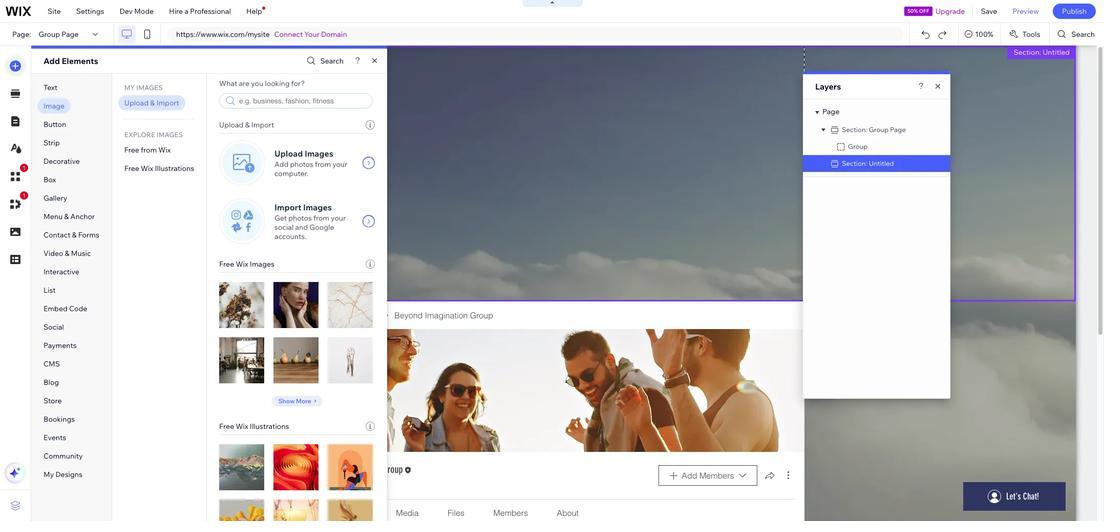 Task type: describe. For each thing, give the bounding box(es) containing it.
show more button
[[272, 396, 322, 407]]

store
[[44, 396, 62, 406]]

designs
[[56, 470, 82, 479]]

you
[[251, 79, 263, 88]]

and
[[295, 223, 308, 232]]

mode
[[134, 7, 154, 16]]

from for import images
[[313, 214, 329, 223]]

for?
[[291, 79, 305, 88]]

0 vertical spatial upload
[[124, 98, 149, 108]]

text
[[44, 83, 57, 92]]

2 vertical spatial section:
[[842, 159, 868, 167]]

off
[[919, 8, 930, 14]]

help
[[246, 7, 262, 16]]

add elements
[[44, 56, 98, 66]]

more
[[296, 397, 311, 405]]

upload images add photos from your computer.
[[275, 149, 347, 178]]

images for explore
[[157, 131, 183, 139]]

0 horizontal spatial upload & import
[[124, 98, 179, 108]]

professional
[[190, 7, 231, 16]]

computer.
[[275, 169, 309, 178]]

what are you looking for?
[[219, 79, 305, 88]]

0 vertical spatial illustrations
[[155, 164, 194, 173]]

explore images
[[124, 131, 183, 139]]

50% off
[[908, 8, 930, 14]]

domain
[[321, 30, 347, 39]]

0 horizontal spatial import
[[156, 98, 179, 108]]

add inside 'upload images add photos from your computer.'
[[275, 160, 288, 169]]

1 for 1st 1 button from the bottom of the page
[[23, 193, 26, 199]]

my for my images
[[124, 83, 135, 92]]

anchor
[[70, 212, 95, 221]]

social
[[275, 223, 294, 232]]

upload inside 'upload images add photos from your computer.'
[[275, 149, 303, 159]]

strip
[[44, 138, 60, 148]]

dev mode
[[120, 7, 154, 16]]

1 horizontal spatial search
[[1072, 30, 1095, 39]]

my images
[[124, 83, 163, 92]]

2 horizontal spatial page
[[890, 125, 906, 134]]

free wix images
[[219, 260, 274, 269]]

0 vertical spatial add
[[44, 56, 60, 66]]

dev
[[120, 7, 133, 16]]

list
[[44, 286, 56, 295]]

0 horizontal spatial section: untitled
[[842, 159, 894, 167]]

1 horizontal spatial free wix illustrations
[[219, 422, 289, 431]]

& down my images
[[150, 98, 155, 108]]

1 horizontal spatial section: untitled
[[1014, 48, 1070, 57]]

photos for import
[[289, 214, 312, 223]]

are
[[239, 79, 250, 88]]

1 horizontal spatial untitled
[[1043, 48, 1070, 57]]

images for my
[[136, 83, 163, 92]]

hire
[[169, 7, 183, 16]]

elements
[[62, 56, 98, 66]]

forms
[[78, 230, 99, 240]]

cms
[[44, 360, 60, 369]]

a
[[185, 7, 188, 16]]

section: group page
[[842, 125, 906, 134]]

decorative
[[44, 157, 80, 166]]

bookings
[[44, 415, 75, 424]]

0 vertical spatial page
[[62, 30, 79, 39]]

video & music
[[44, 249, 91, 258]]

images for upload
[[305, 149, 333, 159]]

google
[[310, 223, 334, 232]]

save
[[981, 7, 997, 16]]

tools button
[[1001, 23, 1050, 46]]

1 horizontal spatial import
[[251, 120, 274, 130]]

0 horizontal spatial search button
[[304, 54, 344, 68]]

upgrade
[[936, 7, 965, 16]]

images for import
[[303, 202, 332, 213]]

50%
[[908, 8, 918, 14]]

group for group page
[[39, 30, 60, 39]]

music
[[71, 249, 91, 258]]

gallery
[[44, 194, 67, 203]]



Task type: vqa. For each thing, say whether or not it's contained in the screenshot.
Can on the top left of the page
no



Task type: locate. For each thing, give the bounding box(es) containing it.
0 vertical spatial free wix illustrations
[[124, 164, 194, 173]]

upload & import
[[124, 98, 179, 108], [219, 120, 274, 130]]

0 vertical spatial search
[[1072, 30, 1095, 39]]

your right computer. on the top left of page
[[333, 160, 347, 169]]

2 vertical spatial from
[[313, 214, 329, 223]]

blog
[[44, 378, 59, 387]]

hire a professional
[[169, 7, 231, 16]]

payments
[[44, 341, 77, 350]]

site
[[48, 7, 61, 16]]

import up get
[[275, 202, 301, 213]]

your inside import images get photos from your social and google accounts.
[[331, 214, 346, 223]]

your
[[333, 160, 347, 169], [331, 214, 346, 223]]

my up explore
[[124, 83, 135, 92]]

from right computer. on the top left of page
[[315, 160, 331, 169]]

community
[[44, 452, 83, 461]]

0 horizontal spatial untitled
[[869, 159, 894, 167]]

contact & forms
[[44, 230, 99, 240]]

photos inside 'upload images add photos from your computer.'
[[290, 160, 313, 169]]

search down domain
[[320, 56, 344, 66]]

2 1 from the top
[[23, 193, 26, 199]]

1 vertical spatial 1 button
[[5, 192, 28, 215]]

1 vertical spatial add
[[275, 160, 288, 169]]

2 vertical spatial import
[[275, 202, 301, 213]]

1 vertical spatial import
[[251, 120, 274, 130]]

1 horizontal spatial upload
[[219, 120, 243, 130]]

2 horizontal spatial upload
[[275, 149, 303, 159]]

contact
[[44, 230, 70, 240]]

1 for second 1 button from the bottom of the page
[[23, 165, 26, 171]]

embed
[[44, 304, 67, 313]]

100% button
[[959, 23, 1001, 46]]

2 vertical spatial upload
[[275, 149, 303, 159]]

0 vertical spatial my
[[124, 83, 135, 92]]

0 vertical spatial section: untitled
[[1014, 48, 1070, 57]]

get
[[275, 214, 287, 223]]

my for my designs
[[44, 470, 54, 479]]

connect
[[274, 30, 303, 39]]

1 horizontal spatial search button
[[1050, 23, 1104, 46]]

& right video
[[65, 249, 69, 258]]

https://www.wix.com/mysite
[[176, 30, 270, 39]]

free from wix
[[124, 145, 171, 155]]

1 horizontal spatial page
[[823, 107, 840, 116]]

free wix illustrations down free from wix
[[124, 164, 194, 173]]

1 left gallery
[[23, 193, 26, 199]]

0 horizontal spatial page
[[62, 30, 79, 39]]

1 vertical spatial page
[[823, 107, 840, 116]]

0 vertical spatial search button
[[1050, 23, 1104, 46]]

interactive
[[44, 267, 79, 277]]

social
[[44, 323, 64, 332]]

menu & anchor
[[44, 212, 95, 221]]

untitled down section: group page
[[869, 159, 894, 167]]

from inside import images get photos from your social and google accounts.
[[313, 214, 329, 223]]

images
[[136, 83, 163, 92], [157, 131, 183, 139], [305, 149, 333, 159], [303, 202, 332, 213], [250, 260, 274, 269]]

my
[[124, 83, 135, 92], [44, 470, 54, 479]]

0 vertical spatial import
[[156, 98, 179, 108]]

from for upload images
[[315, 160, 331, 169]]

import down what are you looking for? on the top of page
[[251, 120, 274, 130]]

& left forms
[[72, 230, 77, 240]]

1 horizontal spatial upload & import
[[219, 120, 274, 130]]

& right "menu"
[[64, 212, 69, 221]]

image
[[44, 101, 65, 111]]

group for group
[[848, 142, 868, 151]]

page
[[62, 30, 79, 39], [823, 107, 840, 116], [890, 125, 906, 134]]

settings
[[76, 7, 104, 16]]

1 vertical spatial my
[[44, 470, 54, 479]]

search button down domain
[[304, 54, 344, 68]]

section: untitled
[[1014, 48, 1070, 57], [842, 159, 894, 167]]

2 vertical spatial page
[[890, 125, 906, 134]]

1 button left "menu"
[[5, 192, 28, 215]]

1 vertical spatial search button
[[304, 54, 344, 68]]

1 vertical spatial upload
[[219, 120, 243, 130]]

1 1 button from the top
[[5, 164, 28, 187]]

add
[[44, 56, 60, 66], [275, 160, 288, 169]]

your
[[305, 30, 320, 39]]

photos inside import images get photos from your social and google accounts.
[[289, 214, 312, 223]]

preview button
[[1005, 0, 1047, 23]]

import down my images
[[156, 98, 179, 108]]

illustrations
[[155, 164, 194, 173], [250, 422, 289, 431]]

1 horizontal spatial my
[[124, 83, 135, 92]]

&
[[150, 98, 155, 108], [245, 120, 250, 130], [64, 212, 69, 221], [72, 230, 77, 240], [65, 249, 69, 258]]

0 vertical spatial photos
[[290, 160, 313, 169]]

from right and
[[313, 214, 329, 223]]

group page
[[39, 30, 79, 39]]

1 left decorative
[[23, 165, 26, 171]]

free
[[124, 145, 139, 155], [124, 164, 139, 173], [219, 260, 234, 269], [219, 422, 234, 431]]

0 vertical spatial 1
[[23, 165, 26, 171]]

0 vertical spatial upload & import
[[124, 98, 179, 108]]

1 vertical spatial from
[[315, 160, 331, 169]]

images inside import images get photos from your social and google accounts.
[[303, 202, 332, 213]]

1
[[23, 165, 26, 171], [23, 193, 26, 199]]

upload up computer. on the top left of page
[[275, 149, 303, 159]]

0 vertical spatial section:
[[1014, 48, 1041, 57]]

1 vertical spatial section: untitled
[[842, 159, 894, 167]]

2 horizontal spatial import
[[275, 202, 301, 213]]

1 vertical spatial 1
[[23, 193, 26, 199]]

0 vertical spatial group
[[39, 30, 60, 39]]

1 horizontal spatial group
[[848, 142, 868, 151]]

from
[[141, 145, 157, 155], [315, 160, 331, 169], [313, 214, 329, 223]]

https://www.wix.com/mysite connect your domain
[[176, 30, 347, 39]]

1 vertical spatial your
[[331, 214, 346, 223]]

untitled
[[1043, 48, 1070, 57], [869, 159, 894, 167]]

tools
[[1023, 30, 1040, 39]]

upload
[[124, 98, 149, 108], [219, 120, 243, 130], [275, 149, 303, 159]]

0 horizontal spatial group
[[39, 30, 60, 39]]

free wix illustrations
[[124, 164, 194, 173], [219, 422, 289, 431]]

section: untitled down section: group page
[[842, 159, 894, 167]]

1 vertical spatial search
[[320, 56, 344, 66]]

what
[[219, 79, 237, 88]]

my left designs
[[44, 470, 54, 479]]

0 horizontal spatial illustrations
[[155, 164, 194, 173]]

2 vertical spatial group
[[848, 142, 868, 151]]

& down are
[[245, 120, 250, 130]]

your right and
[[331, 214, 346, 223]]

upload & import down my images
[[124, 98, 179, 108]]

upload down my images
[[124, 98, 149, 108]]

my designs
[[44, 470, 82, 479]]

0 vertical spatial 1 button
[[5, 164, 28, 187]]

events
[[44, 433, 66, 443]]

explore
[[124, 131, 155, 139]]

1 button left box
[[5, 164, 28, 187]]

images inside 'upload images add photos from your computer.'
[[305, 149, 333, 159]]

1 vertical spatial upload & import
[[219, 120, 274, 130]]

show
[[278, 397, 295, 405]]

looking
[[265, 79, 290, 88]]

1 vertical spatial untitled
[[869, 159, 894, 167]]

0 horizontal spatial my
[[44, 470, 54, 479]]

publish button
[[1053, 4, 1096, 19]]

section: untitled down the tools
[[1014, 48, 1070, 57]]

illustrations down show
[[250, 422, 289, 431]]

1 horizontal spatial add
[[275, 160, 288, 169]]

1 vertical spatial illustrations
[[250, 422, 289, 431]]

group
[[39, 30, 60, 39], [869, 125, 889, 134], [848, 142, 868, 151]]

upload & import down are
[[219, 120, 274, 130]]

embed code
[[44, 304, 87, 313]]

2 1 button from the top
[[5, 192, 28, 215]]

1 horizontal spatial illustrations
[[250, 422, 289, 431]]

0 horizontal spatial search
[[320, 56, 344, 66]]

layers
[[815, 81, 841, 92]]

your inside 'upload images add photos from your computer.'
[[333, 160, 347, 169]]

accounts.
[[275, 232, 307, 241]]

100%
[[975, 30, 994, 39]]

import
[[156, 98, 179, 108], [251, 120, 274, 130], [275, 202, 301, 213]]

0 vertical spatial your
[[333, 160, 347, 169]]

from down explore images
[[141, 145, 157, 155]]

0 horizontal spatial free wix illustrations
[[124, 164, 194, 173]]

1 vertical spatial free wix illustrations
[[219, 422, 289, 431]]

import images get photos from your social and google accounts.
[[275, 202, 346, 241]]

your for upload images
[[333, 160, 347, 169]]

free wix illustrations down show
[[219, 422, 289, 431]]

import inside import images get photos from your social and google accounts.
[[275, 202, 301, 213]]

preview
[[1013, 7, 1039, 16]]

show more
[[278, 397, 311, 405]]

your for import images
[[331, 214, 346, 223]]

e.g. business, fashion, fitness field
[[238, 96, 369, 106]]

upload down what
[[219, 120, 243, 130]]

from inside 'upload images add photos from your computer.'
[[315, 160, 331, 169]]

untitled down 'tools' button on the right of page
[[1043, 48, 1070, 57]]

illustrations down free from wix
[[155, 164, 194, 173]]

box
[[44, 175, 56, 184]]

search down publish on the right of the page
[[1072, 30, 1095, 39]]

code
[[69, 304, 87, 313]]

publish
[[1062, 7, 1087, 16]]

section:
[[1014, 48, 1041, 57], [842, 125, 868, 134], [842, 159, 868, 167]]

menu
[[44, 212, 63, 221]]

1 vertical spatial section:
[[842, 125, 868, 134]]

2 horizontal spatial group
[[869, 125, 889, 134]]

photos
[[290, 160, 313, 169], [289, 214, 312, 223]]

search button
[[1050, 23, 1104, 46], [304, 54, 344, 68]]

button
[[44, 120, 66, 129]]

video
[[44, 249, 63, 258]]

1 1 from the top
[[23, 165, 26, 171]]

save button
[[973, 0, 1005, 23]]

photos for upload
[[290, 160, 313, 169]]

1 button
[[5, 164, 28, 187], [5, 192, 28, 215]]

search button down publish on the right of the page
[[1050, 23, 1104, 46]]

1 vertical spatial photos
[[289, 214, 312, 223]]

wix
[[158, 145, 171, 155], [141, 164, 153, 173], [236, 260, 248, 269], [236, 422, 248, 431]]

0 vertical spatial untitled
[[1043, 48, 1070, 57]]

0 vertical spatial from
[[141, 145, 157, 155]]

1 vertical spatial group
[[869, 125, 889, 134]]

0 horizontal spatial upload
[[124, 98, 149, 108]]

0 horizontal spatial add
[[44, 56, 60, 66]]



